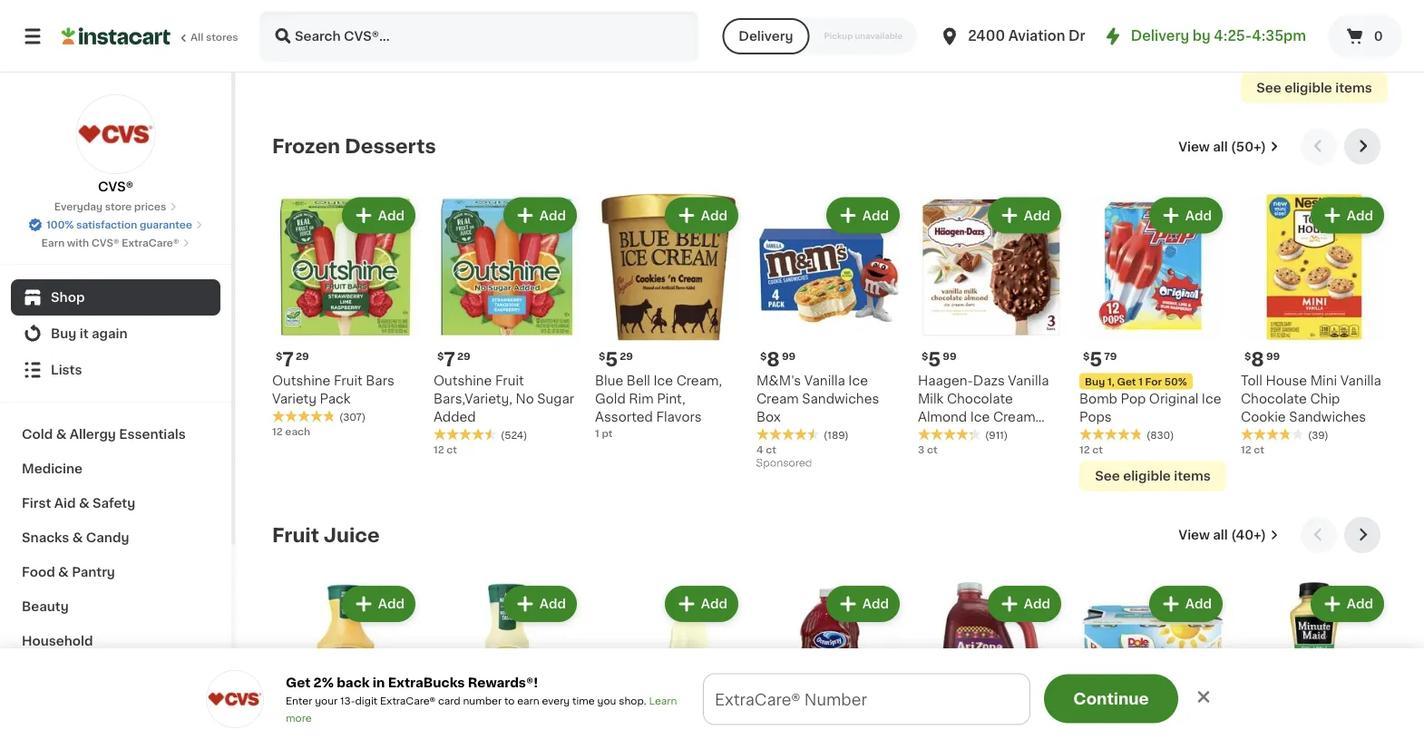 Task type: vqa. For each thing, say whether or not it's contained in the screenshot.


Task type: describe. For each thing, give the bounding box(es) containing it.
ice inside blue bell ice cream, gold rim pint, assorted flavors 1 pt
[[654, 374, 673, 387]]

$ 8 99 for m&m's
[[760, 350, 796, 369]]

ct for bomb pop original ice pops
[[1093, 445, 1103, 455]]

0
[[1374, 30, 1383, 43]]

extrabucks
[[388, 676, 465, 689]]

chip
[[1310, 392, 1340, 405]]

see for see eligible items button to the top
[[1257, 81, 1282, 94]]

view all (50+) button
[[1171, 128, 1286, 165]]

3 inside treatment tracker modal dialog
[[755, 694, 765, 709]]

safety
[[92, 497, 135, 510]]

dazs
[[973, 374, 1005, 387]]

ice inside m&m's vanilla ice cream sandwiches box
[[849, 374, 868, 387]]

99 for toll
[[1266, 351, 1280, 361]]

12 ct for buy 1, get 1 for 50%
[[1080, 445, 1103, 455]]

vanilla inside m&m's vanilla ice cream sandwiches box
[[804, 374, 845, 387]]

& for allergy
[[56, 428, 67, 441]]

99 for haagen-
[[943, 351, 957, 361]]

earn
[[517, 696, 539, 706]]

2 horizontal spatial get
[[1117, 376, 1136, 386]]

29 for outshine fruit bars,variety, no sugar added
[[457, 351, 471, 361]]

treatment tracker modal dialog
[[236, 674, 1424, 739]]

no
[[516, 392, 534, 405]]

outshine fruit bars variety pack
[[272, 374, 394, 405]]

cold & allergy essentials link
[[11, 417, 220, 452]]

back
[[337, 676, 370, 689]]

eligible for see eligible items button to the top
[[1285, 81, 1332, 94]]

$ 5 79
[[1083, 350, 1117, 369]]

everyday
[[54, 202, 103, 212]]

4
[[757, 445, 763, 455]]

digit
[[355, 696, 378, 706]]

lists
[[51, 364, 82, 376]]

juice
[[324, 526, 380, 545]]

desserts
[[345, 137, 436, 156]]

0 vertical spatial 3
[[918, 445, 925, 455]]

$ for outshine fruit bars variety pack
[[276, 351, 282, 361]]

household link
[[11, 624, 220, 659]]

get free delivery on next 3 orders • add $10.00 to qualify.
[[550, 694, 1003, 709]]

0 vertical spatial see eligible items button
[[1241, 72, 1388, 103]]

close image
[[1195, 688, 1213, 706]]

medicine
[[22, 463, 83, 475]]

1 horizontal spatial cvs® logo image
[[206, 670, 264, 728]]

5 for haagen-dazs vanilla milk chocolate almond ice cream bars
[[928, 350, 941, 369]]

aviation
[[1008, 29, 1065, 43]]

medicine link
[[11, 452, 220, 486]]

guarantee
[[140, 220, 192, 230]]

(39)
[[1308, 430, 1329, 440]]

& for pantry
[[58, 566, 69, 579]]

fruit juice
[[272, 526, 380, 545]]

all stores link
[[62, 11, 239, 62]]

sandwiches inside 'toll house mini vanilla chocolate chip cookie sandwiches'
[[1289, 410, 1366, 423]]

buy 1, get 1 for 50%
[[1085, 376, 1187, 386]]

cookie
[[1241, 410, 1286, 423]]

flavors
[[656, 410, 702, 423]]

gold
[[595, 392, 626, 405]]

ExtraCare® Number text field
[[704, 674, 1030, 724]]

snacks & candy
[[22, 532, 129, 544]]

chocolate for 5
[[947, 392, 1013, 405]]

50%
[[1165, 376, 1187, 386]]

12 ct for 8
[[1241, 445, 1265, 455]]

5 for blue bell ice cream, gold rim pint, assorted flavors
[[605, 350, 618, 369]]

beauty link
[[11, 590, 220, 624]]

(830)
[[1147, 430, 1174, 440]]

pantry
[[72, 566, 115, 579]]

learn
[[649, 696, 677, 706]]

view all (40+)
[[1179, 529, 1266, 542]]

aid
[[54, 497, 76, 510]]

Search field
[[261, 13, 697, 60]]

shop
[[51, 291, 85, 304]]

cream,
[[676, 374, 722, 387]]

item carousel region containing frozen desserts
[[272, 128, 1388, 503]]

many in stock
[[936, 21, 1008, 31]]

buy for buy 1, get 1 for 50%
[[1085, 376, 1105, 386]]

in inside button
[[967, 21, 977, 31]]

cold
[[22, 428, 53, 441]]

dr
[[1069, 29, 1086, 43]]

•
[[825, 694, 831, 708]]

ct for outshine fruit bars,variety, no sugar added
[[447, 445, 457, 455]]

99 for m&m's
[[782, 351, 796, 361]]

see eligible items for the bottommost see eligible items button
[[1095, 470, 1211, 483]]

delivery by 4:25-4:35pm link
[[1102, 25, 1306, 47]]

more
[[286, 713, 312, 723]]

cream inside haagen-dazs vanilla milk chocolate almond ice cream bars
[[993, 410, 1036, 423]]

delivery by 4:25-4:35pm
[[1131, 29, 1306, 43]]

buy for buy it again
[[51, 327, 77, 340]]

continue button
[[1044, 674, 1178, 723]]

0 horizontal spatial extracare®
[[122, 238, 179, 248]]

candy
[[86, 532, 129, 544]]

rim
[[629, 392, 654, 405]]

with
[[67, 238, 89, 248]]

it
[[80, 327, 89, 340]]

toll house mini vanilla chocolate chip cookie sandwiches
[[1241, 374, 1382, 423]]

delivery for delivery
[[739, 30, 793, 43]]

12 for outshine fruit bars,variety, no sugar added
[[434, 445, 444, 455]]

ct for m&m's vanilla ice cream sandwiches box
[[766, 445, 776, 455]]

m&m's vanilla ice cream sandwiches box
[[757, 374, 879, 423]]

get 2% back in extrabucks rewards®!
[[286, 676, 538, 689]]

see for the bottommost see eligible items button
[[1095, 470, 1120, 483]]

next
[[714, 694, 751, 709]]

everyday store prices link
[[54, 200, 177, 214]]

every
[[542, 696, 570, 706]]

$ 8 99 for toll
[[1245, 350, 1280, 369]]

7 for outshine fruit bars,variety, no sugar added
[[444, 350, 455, 369]]

0 vertical spatial cvs® logo image
[[76, 94, 156, 174]]

box
[[757, 410, 781, 423]]

0 vertical spatial cvs®
[[98, 181, 133, 193]]

sandwiches inside m&m's vanilla ice cream sandwiches box
[[802, 392, 879, 405]]

100% satisfaction guarantee
[[46, 220, 192, 230]]

ct for toll house mini vanilla chocolate chip cookie sandwiches
[[1254, 445, 1265, 455]]

lists link
[[11, 352, 220, 388]]

ice inside haagen-dazs vanilla milk chocolate almond ice cream bars
[[970, 410, 990, 423]]

4.8 oz
[[272, 38, 303, 48]]

food & pantry
[[22, 566, 115, 579]]

$ for toll house mini vanilla chocolate chip cookie sandwiches
[[1245, 351, 1251, 361]]

earn with cvs® extracare® link
[[41, 236, 190, 250]]

qualify.
[[946, 694, 1003, 709]]

all
[[191, 32, 203, 42]]

(911)
[[985, 430, 1008, 440]]

house
[[1266, 374, 1307, 387]]

stores
[[206, 32, 238, 42]]

10.7
[[1080, 38, 1099, 48]]

(88)
[[824, 24, 845, 34]]

1 vertical spatial cvs®
[[91, 238, 119, 248]]

8 for m&m's
[[767, 350, 780, 369]]

added
[[434, 410, 476, 423]]

& right aid
[[79, 497, 89, 510]]

cream inside m&m's vanilla ice cream sandwiches box
[[757, 392, 799, 405]]

milk
[[918, 392, 944, 405]]

$ 7 29 for outshine fruit bars variety pack
[[276, 350, 309, 369]]

view for frozen desserts
[[1179, 140, 1210, 153]]

vanilla inside 'toll house mini vanilla chocolate chip cookie sandwiches'
[[1341, 374, 1382, 387]]

$ for buy 1, get 1 for 50%
[[1083, 351, 1090, 361]]

continue
[[1074, 691, 1149, 707]]

items for the bottommost see eligible items button
[[1174, 470, 1211, 483]]



Task type: locate. For each thing, give the bounding box(es) containing it.
3 oz from the left
[[1101, 38, 1113, 48]]

1 horizontal spatial 12 ct
[[1080, 445, 1103, 455]]

to left "earn" at the left bottom of page
[[504, 696, 515, 706]]

1 12 ct from the left
[[434, 445, 457, 455]]

view left (40+)
[[1179, 529, 1210, 542]]

$ 5 99
[[922, 350, 957, 369]]

5 left 79
[[1090, 350, 1102, 369]]

1 vertical spatial bars
[[918, 429, 947, 441]]

bars inside haagen-dazs vanilla milk chocolate almond ice cream bars
[[918, 429, 947, 441]]

0 vertical spatial sandwiches
[[802, 392, 879, 405]]

sponsored badge image down "4 ct" on the right of the page
[[757, 459, 811, 469]]

cvs® link
[[76, 94, 156, 196]]

get right 1, on the bottom
[[1117, 376, 1136, 386]]

all stores
[[191, 32, 238, 42]]

1 horizontal spatial in
[[967, 21, 977, 31]]

$ 7 29 for outshine fruit bars,variety, no sugar added
[[437, 350, 471, 369]]

$ left 79
[[1083, 351, 1090, 361]]

3
[[918, 445, 925, 455], [755, 694, 765, 709]]

12 ct down pops
[[1080, 445, 1103, 455]]

2 view from the top
[[1179, 529, 1210, 542]]

$ 8 99 up toll
[[1245, 350, 1280, 369]]

items for see eligible items button to the top
[[1336, 81, 1372, 94]]

3 right next
[[755, 694, 765, 709]]

2 horizontal spatial 99
[[1266, 351, 1280, 361]]

2 all from the top
[[1213, 529, 1228, 542]]

each
[[285, 427, 310, 437]]

delivery inside "button"
[[739, 30, 793, 43]]

fruit for bars,variety,
[[495, 374, 524, 387]]

5 up haagen-
[[928, 350, 941, 369]]

again
[[92, 327, 128, 340]]

5 $ from the left
[[922, 351, 928, 361]]

2400
[[968, 29, 1005, 43]]

haagen-dazs vanilla milk chocolate almond ice cream bars
[[918, 374, 1049, 441]]

1 vertical spatial cvs® logo image
[[206, 670, 264, 728]]

$ 8 99
[[760, 350, 796, 369], [1245, 350, 1280, 369]]

items down the 0 button on the top right of the page
[[1336, 81, 1372, 94]]

beauty
[[22, 601, 69, 613]]

oz for 10.7 oz
[[1101, 38, 1113, 48]]

99 up m&m's
[[782, 351, 796, 361]]

3 down almond
[[918, 445, 925, 455]]

outshine inside outshine fruit bars variety pack
[[272, 374, 331, 387]]

outshine for outshine fruit bars,variety, no sugar added
[[434, 374, 492, 387]]

0 vertical spatial get
[[1117, 376, 1136, 386]]

view all (50+)
[[1179, 140, 1266, 153]]

2 ct from the left
[[766, 445, 776, 455]]

sandwiches down chip
[[1289, 410, 1366, 423]]

1 vertical spatial get
[[286, 676, 311, 689]]

2 vertical spatial get
[[550, 694, 580, 709]]

1 all from the top
[[1213, 140, 1228, 153]]

0 horizontal spatial vanilla
[[804, 374, 845, 387]]

$ 7 29 up bars,variety,
[[437, 350, 471, 369]]

$ up m&m's
[[760, 351, 767, 361]]

ice up (911)
[[970, 410, 990, 423]]

outshine inside outshine fruit bars,variety, no sugar added
[[434, 374, 492, 387]]

delivery button
[[722, 18, 810, 54]]

1 horizontal spatial bars
[[918, 429, 947, 441]]

$ for haagen-dazs vanilla milk chocolate almond ice cream bars
[[922, 351, 928, 361]]

0 vertical spatial view
[[1179, 140, 1210, 153]]

see eligible items button
[[1241, 72, 1388, 103], [1080, 461, 1227, 492]]

ice inside bomb pop original ice pops
[[1202, 392, 1221, 405]]

1 vertical spatial see eligible items button
[[1080, 461, 1227, 492]]

product group
[[757, 0, 904, 67], [1241, 0, 1388, 103], [272, 194, 419, 439], [434, 194, 581, 457], [595, 194, 742, 440], [757, 194, 904, 474], [918, 194, 1065, 457], [1080, 194, 1227, 492], [1241, 194, 1388, 457], [272, 582, 419, 739], [434, 582, 581, 739], [595, 582, 742, 739], [757, 582, 904, 739], [918, 582, 1065, 739], [1080, 582, 1227, 739], [1241, 582, 1388, 739]]

1 horizontal spatial sandwiches
[[1289, 410, 1366, 423]]

2 horizontal spatial 29
[[620, 351, 633, 361]]

29 up 'bell'
[[620, 351, 633, 361]]

1 5 from the left
[[605, 350, 618, 369]]

0 vertical spatial see
[[1257, 81, 1282, 94]]

8 up m&m's
[[767, 350, 780, 369]]

0 horizontal spatial buy
[[51, 327, 77, 340]]

2 $ from the left
[[437, 351, 444, 361]]

1 vanilla from the left
[[804, 374, 845, 387]]

$ up toll
[[1245, 351, 1251, 361]]

3 ct from the left
[[927, 445, 938, 455]]

& left candy
[[72, 532, 83, 544]]

in left stock
[[967, 21, 977, 31]]

0 horizontal spatial $ 7 29
[[276, 350, 309, 369]]

5 ct from the left
[[1254, 445, 1265, 455]]

oz for 4.8 oz
[[292, 38, 303, 48]]

12 ct down cookie
[[1241, 445, 1265, 455]]

haagen-
[[918, 374, 973, 387]]

2 7 from the left
[[444, 350, 455, 369]]

ct down almond
[[927, 445, 938, 455]]

outshine fruit bars,variety, no sugar added
[[434, 374, 574, 423]]

1 horizontal spatial outshine
[[434, 374, 492, 387]]

ice
[[654, 374, 673, 387], [849, 374, 868, 387], [1202, 392, 1221, 405], [970, 410, 990, 423]]

ct for haagen-dazs vanilla milk chocolate almond ice cream bars
[[927, 445, 938, 455]]

all inside popup button
[[1213, 529, 1228, 542]]

1 vertical spatial 3
[[755, 694, 765, 709]]

0 vertical spatial eligible
[[1285, 81, 1332, 94]]

3 $ from the left
[[599, 351, 605, 361]]

eligible down (322) at top
[[1285, 81, 1332, 94]]

12 ct
[[434, 445, 457, 455], [1080, 445, 1103, 455], [1241, 445, 1265, 455]]

3 99 from the left
[[1266, 351, 1280, 361]]

see down pops
[[1095, 470, 1120, 483]]

get inside treatment tracker modal dialog
[[550, 694, 580, 709]]

for
[[1145, 376, 1162, 386]]

fruit for bars
[[334, 374, 363, 387]]

7 up variety
[[282, 350, 294, 369]]

bars inside outshine fruit bars variety pack
[[366, 374, 394, 387]]

0 vertical spatial in
[[967, 21, 977, 31]]

1 vertical spatial cream
[[993, 410, 1036, 423]]

1 vertical spatial item carousel region
[[272, 517, 1388, 739]]

sandwiches up (189)
[[802, 392, 879, 405]]

1 horizontal spatial fruit
[[334, 374, 363, 387]]

1 outshine from the left
[[272, 374, 331, 387]]

fruit up no
[[495, 374, 524, 387]]

1 inside blue bell ice cream, gold rim pint, assorted flavors 1 pt
[[595, 428, 599, 438]]

2 horizontal spatial 5
[[1090, 350, 1102, 369]]

to
[[926, 694, 942, 709], [504, 696, 515, 706]]

get for rewards®!
[[286, 676, 311, 689]]

$ up haagen-
[[922, 351, 928, 361]]

view inside popup button
[[1179, 529, 1210, 542]]

$ for outshine fruit bars,variety, no sugar added
[[437, 351, 444, 361]]

add
[[378, 209, 405, 222], [540, 209, 566, 222], [701, 209, 728, 222], [863, 209, 889, 222], [1024, 209, 1051, 222], [1185, 209, 1212, 222], [1347, 209, 1373, 222], [378, 598, 405, 611], [540, 598, 566, 611], [701, 598, 728, 611], [863, 598, 889, 611], [1024, 598, 1051, 611], [1185, 598, 1212, 611], [1347, 598, 1373, 611], [835, 694, 866, 709]]

cream up (911)
[[993, 410, 1036, 423]]

8 up toll
[[1251, 350, 1264, 369]]

see eligible items button down the (830)
[[1080, 461, 1227, 492]]

cvs® logo image left enter
[[206, 670, 264, 728]]

sugar
[[537, 392, 574, 405]]

m&m's
[[757, 374, 801, 387]]

blue
[[595, 374, 623, 387]]

items down the (830)
[[1174, 470, 1211, 483]]

0 horizontal spatial bars
[[366, 374, 394, 387]]

4 $ from the left
[[760, 351, 767, 361]]

view inside popup button
[[1179, 140, 1210, 153]]

ice up pint,
[[654, 374, 673, 387]]

12 ct for 7
[[434, 445, 457, 455]]

29 for outshine fruit bars variety pack
[[296, 351, 309, 361]]

1 $ from the left
[[276, 351, 282, 361]]

$ 8 99 up m&m's
[[760, 350, 796, 369]]

1,
[[1108, 376, 1115, 386]]

29 inside $ 5 29
[[620, 351, 633, 361]]

sponsored badge image inside item carousel region
[[757, 459, 811, 469]]

by
[[1193, 29, 1211, 43]]

12 down added on the left bottom of the page
[[434, 445, 444, 455]]

79
[[1104, 351, 1117, 361]]

1 vertical spatial eligible
[[1123, 470, 1171, 483]]

4 ct from the left
[[1093, 445, 1103, 455]]

bomb pop original ice pops
[[1080, 392, 1221, 423]]

0 horizontal spatial to
[[504, 696, 515, 706]]

0 horizontal spatial 1
[[595, 428, 599, 438]]

toll
[[1241, 374, 1263, 387]]

cvs® down the satisfaction
[[91, 238, 119, 248]]

3 29 from the left
[[620, 351, 633, 361]]

all for fruit juice
[[1213, 529, 1228, 542]]

0 vertical spatial 1
[[1139, 376, 1143, 386]]

cvs® up everyday store prices "link" at the left of the page
[[98, 181, 133, 193]]

blue bell ice cream, gold rim pint, assorted flavors 1 pt
[[595, 374, 722, 438]]

ct down added on the left bottom of the page
[[447, 445, 457, 455]]

shop.
[[619, 696, 646, 706]]

delivery left the by
[[1131, 29, 1189, 43]]

frozen desserts
[[272, 137, 436, 156]]

1 horizontal spatial 8
[[1251, 350, 1264, 369]]

1 horizontal spatial eligible
[[1285, 81, 1332, 94]]

12 for bomb pop original ice pops
[[1080, 445, 1090, 455]]

0 horizontal spatial $ 8 99
[[760, 350, 796, 369]]

first aid & safety link
[[11, 486, 220, 521]]

instacart logo image
[[62, 25, 171, 47]]

0 vertical spatial items
[[1336, 81, 1372, 94]]

0 horizontal spatial 99
[[782, 351, 796, 361]]

12 down pops
[[1080, 445, 1090, 455]]

food
[[22, 566, 55, 579]]

more button
[[1017, 687, 1088, 716]]

0 horizontal spatial items
[[1174, 470, 1211, 483]]

pack
[[320, 392, 351, 405]]

fruit up pack
[[334, 374, 363, 387]]

delivery
[[621, 694, 687, 709]]

$ for blue bell ice cream, gold rim pint, assorted flavors
[[599, 351, 605, 361]]

1 horizontal spatial get
[[550, 694, 580, 709]]

0 horizontal spatial 5
[[605, 350, 618, 369]]

extracare® down guarantee
[[122, 238, 179, 248]]

get left the free
[[550, 694, 580, 709]]

2 oz from the left
[[789, 38, 801, 48]]

view left (50+)
[[1179, 140, 1210, 153]]

29 up variety
[[296, 351, 309, 361]]

1 vertical spatial items
[[1174, 470, 1211, 483]]

$ inside the "$ 5 79"
[[1083, 351, 1090, 361]]

1 $ 8 99 from the left
[[760, 350, 796, 369]]

$ 7 29
[[276, 350, 309, 369], [437, 350, 471, 369]]

chocolate up cookie
[[1241, 392, 1307, 405]]

12 for toll house mini vanilla chocolate chip cookie sandwiches
[[1241, 445, 1252, 455]]

see eligible items down the (830)
[[1095, 470, 1211, 483]]

ct right 4
[[766, 445, 776, 455]]

1 horizontal spatial 7
[[444, 350, 455, 369]]

ice right original
[[1202, 392, 1221, 405]]

to right the $10.00
[[926, 694, 942, 709]]

(189)
[[824, 430, 849, 440]]

cream
[[757, 392, 799, 405], [993, 410, 1036, 423]]

cvs® logo image up everyday store prices "link" at the left of the page
[[76, 94, 156, 174]]

item carousel region
[[272, 128, 1388, 503], [272, 517, 1388, 739]]

2 99 from the left
[[943, 351, 957, 361]]

1 99 from the left
[[782, 351, 796, 361]]

0 horizontal spatial in
[[373, 676, 385, 689]]

1
[[1139, 376, 1143, 386], [595, 428, 599, 438]]

2400 aviation dr button
[[939, 11, 1086, 62]]

extracare® down 'get 2% back in extrabucks rewards®!'
[[380, 696, 436, 706]]

1 vertical spatial view
[[1179, 529, 1210, 542]]

oz for 32.04 oz
[[789, 38, 801, 48]]

0 horizontal spatial chocolate
[[947, 392, 1013, 405]]

2 horizontal spatial vanilla
[[1341, 374, 1382, 387]]

1 horizontal spatial $ 8 99
[[1245, 350, 1280, 369]]

100% satisfaction guarantee button
[[28, 214, 203, 232]]

0 vertical spatial all
[[1213, 140, 1228, 153]]

2 $ 8 99 from the left
[[1245, 350, 1280, 369]]

1 view from the top
[[1179, 140, 1210, 153]]

7 up bars,variety,
[[444, 350, 455, 369]]

0 horizontal spatial 29
[[296, 351, 309, 361]]

1 left for
[[1139, 376, 1143, 386]]

1 horizontal spatial 29
[[457, 351, 471, 361]]

vanilla right mini
[[1341, 374, 1382, 387]]

eligible
[[1285, 81, 1332, 94], [1123, 470, 1171, 483]]

more
[[1039, 696, 1067, 706]]

$ up bars,variety,
[[437, 351, 444, 361]]

1 vertical spatial see eligible items
[[1095, 470, 1211, 483]]

on
[[690, 694, 711, 709]]

$ up variety
[[276, 351, 282, 361]]

& right the food
[[58, 566, 69, 579]]

see eligible items button down (322) at top
[[1241, 72, 1388, 103]]

2%
[[314, 676, 334, 689]]

1 horizontal spatial delivery
[[1131, 29, 1189, 43]]

view
[[1179, 140, 1210, 153], [1179, 529, 1210, 542]]

chocolate for 8
[[1241, 392, 1307, 405]]

fruit inside outshine fruit bars,variety, no sugar added
[[495, 374, 524, 387]]

earn
[[41, 238, 65, 248]]

99 inside $ 5 99
[[943, 351, 957, 361]]

1 item carousel region from the top
[[272, 128, 1388, 503]]

get
[[1117, 376, 1136, 386], [286, 676, 311, 689], [550, 694, 580, 709]]

ct down pops
[[1093, 445, 1103, 455]]

(524)
[[501, 430, 528, 440]]

1 horizontal spatial cream
[[993, 410, 1036, 423]]

oz right 4.8
[[292, 38, 303, 48]]

see down 4:35pm
[[1257, 81, 1282, 94]]

chocolate inside haagen-dazs vanilla milk chocolate almond ice cream bars
[[947, 392, 1013, 405]]

oz right 32.04
[[789, 38, 801, 48]]

None search field
[[259, 11, 699, 62]]

0 horizontal spatial cream
[[757, 392, 799, 405]]

all inside popup button
[[1213, 140, 1228, 153]]

0 vertical spatial item carousel region
[[272, 128, 1388, 503]]

see eligible items for see eligible items button to the top
[[1257, 81, 1372, 94]]

delivery for delivery by 4:25-4:35pm
[[1131, 29, 1189, 43]]

variety
[[272, 392, 317, 405]]

mini
[[1311, 374, 1337, 387]]

1 horizontal spatial see eligible items button
[[1241, 72, 1388, 103]]

2 outshine from the left
[[434, 374, 492, 387]]

2 12 ct from the left
[[1080, 445, 1103, 455]]

2 5 from the left
[[928, 350, 941, 369]]

10.7 oz
[[1080, 38, 1113, 48]]

outshine for outshine fruit bars variety pack
[[272, 374, 331, 387]]

99 up house
[[1266, 351, 1280, 361]]

sponsored badge image down 32.04 oz at right top
[[757, 52, 811, 62]]

cream down m&m's
[[757, 392, 799, 405]]

see eligible items down (322) at top
[[1257, 81, 1372, 94]]

1 7 from the left
[[282, 350, 294, 369]]

4:25-
[[1214, 29, 1252, 43]]

time
[[572, 696, 595, 706]]

0 vertical spatial see eligible items
[[1257, 81, 1372, 94]]

5 for buy 1, get 1 for 50%
[[1090, 350, 1102, 369]]

(40+)
[[1231, 529, 1266, 542]]

vanilla right dazs
[[1008, 374, 1049, 387]]

1 vertical spatial extracare®
[[380, 696, 436, 706]]

2 chocolate from the left
[[1241, 392, 1307, 405]]

0 horizontal spatial sandwiches
[[802, 392, 879, 405]]

add inside treatment tracker modal dialog
[[835, 694, 866, 709]]

vanilla right m&m's
[[804, 374, 845, 387]]

fruit inside outshine fruit bars variety pack
[[334, 374, 363, 387]]

12 ct down added on the left bottom of the page
[[434, 445, 457, 455]]

1 vertical spatial all
[[1213, 529, 1228, 542]]

3 12 ct from the left
[[1241, 445, 1265, 455]]

2 item carousel region from the top
[[272, 517, 1388, 739]]

1 oz from the left
[[292, 38, 303, 48]]

many in stock button
[[918, 0, 1065, 37]]

1 vertical spatial sponsored badge image
[[757, 459, 811, 469]]

oz
[[292, 38, 303, 48], [789, 38, 801, 48], [1101, 38, 1113, 48]]

2 horizontal spatial 12 ct
[[1241, 445, 1265, 455]]

1 ct from the left
[[447, 445, 457, 455]]

1 horizontal spatial 1
[[1139, 376, 1143, 386]]

& for candy
[[72, 532, 83, 544]]

2 horizontal spatial oz
[[1101, 38, 1113, 48]]

eligible down the (830)
[[1123, 470, 1171, 483]]

1 left pt
[[595, 428, 599, 438]]

1 sponsored badge image from the top
[[757, 52, 811, 62]]

1 vertical spatial in
[[373, 676, 385, 689]]

& right cold
[[56, 428, 67, 441]]

0 vertical spatial cream
[[757, 392, 799, 405]]

32.04
[[757, 38, 786, 48]]

2 8 from the left
[[1251, 350, 1264, 369]]

rewards®!
[[468, 676, 538, 689]]

oz right 10.7
[[1101, 38, 1113, 48]]

0 vertical spatial extracare®
[[122, 238, 179, 248]]

6 $ from the left
[[1083, 351, 1090, 361]]

100%
[[46, 220, 74, 230]]

&
[[56, 428, 67, 441], [79, 497, 89, 510], [72, 532, 83, 544], [58, 566, 69, 579]]

delivery left (88)
[[739, 30, 793, 43]]

0 vertical spatial buy
[[51, 327, 77, 340]]

1 $ 7 29 from the left
[[276, 350, 309, 369]]

0 horizontal spatial eligible
[[1123, 470, 1171, 483]]

2 vanilla from the left
[[1008, 374, 1049, 387]]

view all (40+) button
[[1171, 517, 1286, 553]]

2400 aviation dr
[[968, 29, 1086, 43]]

1 vertical spatial buy
[[1085, 376, 1105, 386]]

3 ct
[[918, 445, 938, 455]]

7 $ from the left
[[1245, 351, 1251, 361]]

1 vertical spatial sandwiches
[[1289, 410, 1366, 423]]

snacks & candy link
[[11, 521, 220, 555]]

0 horizontal spatial fruit
[[272, 526, 319, 545]]

in up digit
[[373, 676, 385, 689]]

1 29 from the left
[[296, 351, 309, 361]]

1 horizontal spatial oz
[[789, 38, 801, 48]]

fruit left juice
[[272, 526, 319, 545]]

many
[[936, 21, 965, 31]]

12 down cookie
[[1241, 445, 1252, 455]]

0 horizontal spatial get
[[286, 676, 311, 689]]

8 for toll
[[1251, 350, 1264, 369]]

1 horizontal spatial items
[[1336, 81, 1372, 94]]

29 up bars,variety,
[[457, 351, 471, 361]]

1 horizontal spatial buy
[[1085, 376, 1105, 386]]

0 horizontal spatial see
[[1095, 470, 1120, 483]]

99 up haagen-
[[943, 351, 957, 361]]

get up enter
[[286, 676, 311, 689]]

outshine up bars,variety,
[[434, 374, 492, 387]]

items
[[1336, 81, 1372, 94], [1174, 470, 1211, 483]]

service type group
[[722, 18, 917, 54]]

all for frozen desserts
[[1213, 140, 1228, 153]]

5 up blue
[[605, 350, 618, 369]]

3 vanilla from the left
[[1341, 374, 1382, 387]]

1 horizontal spatial chocolate
[[1241, 392, 1307, 405]]

0 button
[[1328, 15, 1402, 58]]

cvs® logo image
[[76, 94, 156, 174], [206, 670, 264, 728]]

2 sponsored badge image from the top
[[757, 459, 811, 469]]

$ inside $ 5 99
[[922, 351, 928, 361]]

2 29 from the left
[[457, 351, 471, 361]]

your
[[315, 696, 338, 706]]

ct down cookie
[[1254, 445, 1265, 455]]

$ 7 29 up variety
[[276, 350, 309, 369]]

4:35pm
[[1252, 29, 1306, 43]]

outshine up variety
[[272, 374, 331, 387]]

$ for m&m's vanilla ice cream sandwiches box
[[760, 351, 767, 361]]

7 for outshine fruit bars variety pack
[[282, 350, 294, 369]]

vanilla inside haagen-dazs vanilla milk chocolate almond ice cream bars
[[1008, 374, 1049, 387]]

12 left the each
[[272, 427, 283, 437]]

get for 3
[[550, 694, 580, 709]]

2 $ 7 29 from the left
[[437, 350, 471, 369]]

12 for outshine fruit bars variety pack
[[272, 427, 283, 437]]

1 8 from the left
[[767, 350, 780, 369]]

all left (50+)
[[1213, 140, 1228, 153]]

1 horizontal spatial 99
[[943, 351, 957, 361]]

1 horizontal spatial extracare®
[[380, 696, 436, 706]]

all left (40+)
[[1213, 529, 1228, 542]]

cold & allergy essentials
[[22, 428, 186, 441]]

1 horizontal spatial 5
[[928, 350, 941, 369]]

chocolate inside 'toll house mini vanilla chocolate chip cookie sandwiches'
[[1241, 392, 1307, 405]]

buy left it
[[51, 327, 77, 340]]

$ up blue
[[599, 351, 605, 361]]

1 horizontal spatial vanilla
[[1008, 374, 1049, 387]]

eligible for the bottommost see eligible items button
[[1123, 470, 1171, 483]]

1 horizontal spatial 3
[[918, 445, 925, 455]]

1 horizontal spatial see
[[1257, 81, 1282, 94]]

snacks
[[22, 532, 69, 544]]

29
[[296, 351, 309, 361], [457, 351, 471, 361], [620, 351, 633, 361]]

view for fruit juice
[[1179, 529, 1210, 542]]

0 vertical spatial sponsored badge image
[[757, 52, 811, 62]]

0 horizontal spatial see eligible items
[[1095, 470, 1211, 483]]

1 horizontal spatial see eligible items
[[1257, 81, 1372, 94]]

prices
[[134, 202, 166, 212]]

1 chocolate from the left
[[947, 392, 1013, 405]]

$ inside $ 5 29
[[599, 351, 605, 361]]

sponsored badge image
[[757, 52, 811, 62], [757, 459, 811, 469]]

0 horizontal spatial 7
[[282, 350, 294, 369]]

ice up (189)
[[849, 374, 868, 387]]

chocolate down dazs
[[947, 392, 1013, 405]]

0 horizontal spatial see eligible items button
[[1080, 461, 1227, 492]]

0 horizontal spatial oz
[[292, 38, 303, 48]]

1 horizontal spatial $ 7 29
[[437, 350, 471, 369]]

item carousel region containing fruit juice
[[272, 517, 1388, 739]]

3 5 from the left
[[1090, 350, 1102, 369]]

to inside treatment tracker modal dialog
[[926, 694, 942, 709]]

everyday store prices
[[54, 202, 166, 212]]

allergy
[[70, 428, 116, 441]]

0 horizontal spatial 12 ct
[[434, 445, 457, 455]]

buy left 1, on the bottom
[[1085, 376, 1105, 386]]

0 horizontal spatial outshine
[[272, 374, 331, 387]]



